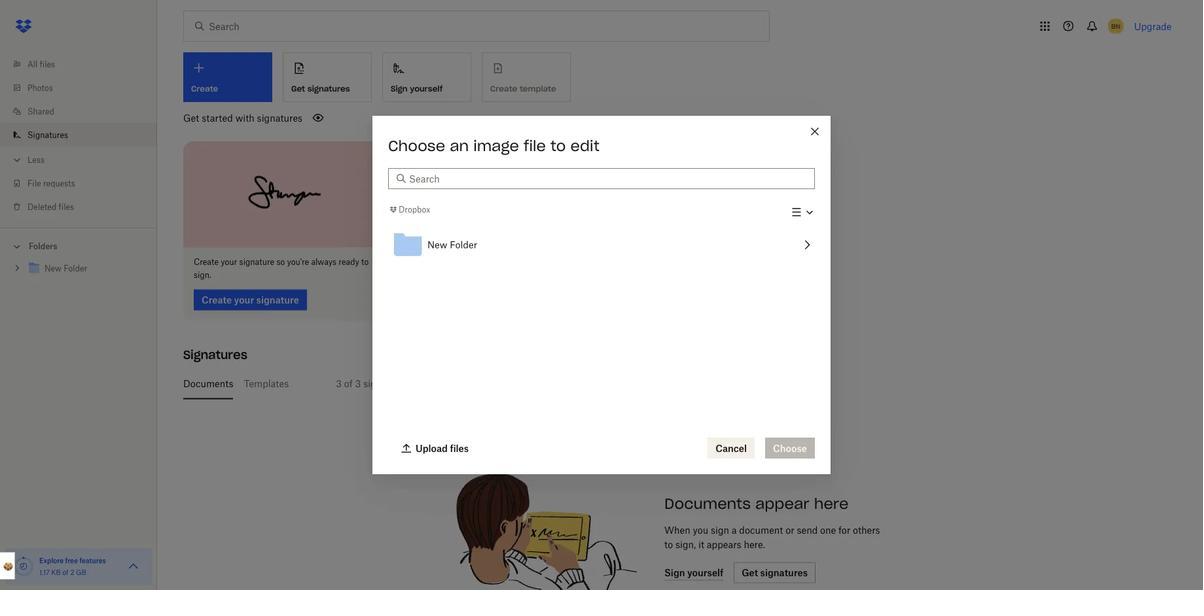 Task type: describe. For each thing, give the bounding box(es) containing it.
sign
[[391, 84, 407, 94]]

templates
[[244, 378, 289, 389]]

1 vertical spatial requests
[[407, 378, 444, 389]]

create your signature so you're always ready to sign.
[[194, 257, 369, 280]]

one
[[820, 525, 836, 536]]

folders button
[[0, 236, 157, 256]]

2 3 from the left
[[355, 378, 361, 389]]

free
[[65, 557, 78, 565]]

a
[[732, 525, 737, 536]]

you're
[[287, 257, 309, 267]]

quota usage element
[[13, 556, 34, 577]]

kb
[[51, 568, 61, 577]]

deleted
[[27, 202, 56, 212]]

upgrade
[[1134, 21, 1172, 32]]

1 3 from the left
[[336, 378, 342, 389]]

templates tab
[[244, 368, 289, 400]]

sign yourself
[[391, 84, 443, 94]]

appear
[[755, 495, 809, 513]]

new folder button
[[388, 225, 815, 265]]

new
[[427, 239, 447, 251]]

folders
[[29, 242, 57, 251]]

signatures link
[[10, 123, 157, 147]]

send
[[797, 525, 818, 536]]

documents for documents
[[183, 378, 233, 389]]

dropbox link
[[388, 203, 430, 216]]

explore
[[39, 557, 64, 565]]

sign yourself button
[[382, 52, 471, 102]]

choose
[[388, 137, 445, 155]]

image
[[473, 137, 519, 155]]

dropbox
[[399, 205, 430, 215]]

0 vertical spatial of
[[344, 378, 353, 389]]

shared link
[[10, 99, 157, 123]]

upload files
[[416, 443, 469, 454]]

signing
[[515, 378, 549, 389]]

3 of 3 signature requests left this month. signing yourself is unlimited.
[[336, 378, 642, 389]]

an
[[450, 137, 469, 155]]

upgrade link
[[1134, 21, 1172, 32]]

sign.
[[194, 270, 211, 280]]

all files link
[[10, 52, 157, 76]]

started
[[202, 112, 233, 123]]

photos
[[27, 83, 53, 93]]

appears
[[707, 539, 741, 550]]

of inside explore free features 1.17 kb of 2 gb
[[62, 568, 69, 577]]

file requests
[[27, 178, 75, 188]]

for
[[838, 525, 850, 536]]

deleted files
[[27, 202, 74, 212]]

edit
[[570, 137, 600, 155]]

0 vertical spatial requests
[[43, 178, 75, 188]]

files for all files
[[40, 59, 55, 69]]

choose an image file to edit dialog
[[372, 116, 831, 475]]

gb
[[76, 568, 86, 577]]

signature inside create your signature so you're always ready to sign.
[[239, 257, 274, 267]]

always
[[311, 257, 336, 267]]

ready
[[339, 257, 359, 267]]

cancel button
[[708, 438, 755, 459]]

sign,
[[675, 539, 696, 550]]

all files
[[27, 59, 55, 69]]



Task type: vqa. For each thing, say whether or not it's contained in the screenshot.
to inside the "DIALOG"
yes



Task type: locate. For each thing, give the bounding box(es) containing it.
or
[[786, 525, 794, 536]]

yourself inside button
[[410, 84, 443, 94]]

signatures down the shared
[[27, 130, 68, 140]]

Search text field
[[409, 171, 807, 186]]

1 vertical spatial signatures
[[257, 112, 302, 123]]

requests left left
[[407, 378, 444, 389]]

3
[[336, 378, 342, 389], [355, 378, 361, 389]]

0 vertical spatial signature
[[239, 257, 274, 267]]

left
[[447, 378, 461, 389]]

photos link
[[10, 76, 157, 99]]

file
[[27, 178, 41, 188]]

to right file
[[550, 137, 566, 155]]

1 horizontal spatial signatures
[[183, 348, 247, 363]]

documents for documents appear here
[[664, 495, 751, 513]]

is
[[588, 378, 595, 389]]

0 vertical spatial signatures
[[27, 130, 68, 140]]

cancel
[[716, 443, 747, 454]]

get signatures button
[[283, 52, 372, 102]]

0 horizontal spatial to
[[361, 257, 369, 267]]

when
[[664, 525, 690, 536]]

1 vertical spatial documents
[[664, 495, 751, 513]]

your
[[221, 257, 237, 267]]

0 vertical spatial files
[[40, 59, 55, 69]]

1 vertical spatial signature
[[363, 378, 404, 389]]

upload
[[416, 443, 448, 454]]

get signatures
[[291, 84, 350, 94]]

0 horizontal spatial documents
[[183, 378, 233, 389]]

month.
[[482, 378, 512, 389]]

1 vertical spatial yourself
[[551, 378, 586, 389]]

0 horizontal spatial requests
[[43, 178, 75, 188]]

signatures list item
[[0, 123, 157, 147]]

1 horizontal spatial yourself
[[551, 378, 586, 389]]

1 horizontal spatial signatures
[[308, 84, 350, 94]]

get left the started
[[183, 112, 199, 123]]

when you sign a document or send one for others to sign, it appears here.
[[664, 525, 880, 550]]

deleted files link
[[10, 195, 157, 219]]

2 horizontal spatial files
[[450, 443, 469, 454]]

0 horizontal spatial signatures
[[27, 130, 68, 140]]

requests
[[43, 178, 75, 188], [407, 378, 444, 389]]

0 horizontal spatial files
[[40, 59, 55, 69]]

2
[[70, 568, 74, 577]]

file
[[524, 137, 546, 155]]

signatures inside button
[[308, 84, 350, 94]]

folder
[[450, 239, 477, 251]]

yourself
[[410, 84, 443, 94], [551, 378, 586, 389]]

documents appear here
[[664, 495, 849, 513]]

0 vertical spatial get
[[291, 84, 305, 94]]

files inside 'link'
[[40, 59, 55, 69]]

files for upload files
[[450, 443, 469, 454]]

documents tab
[[183, 368, 233, 400]]

files inside button
[[450, 443, 469, 454]]

sign
[[711, 525, 729, 536]]

documents
[[183, 378, 233, 389], [664, 495, 751, 513]]

2 horizontal spatial to
[[664, 539, 673, 550]]

files right the deleted
[[59, 202, 74, 212]]

explore free features 1.17 kb of 2 gb
[[39, 557, 106, 577]]

1 horizontal spatial get
[[291, 84, 305, 94]]

features
[[79, 557, 106, 565]]

yourself left the is
[[551, 378, 586, 389]]

get started with signatures
[[183, 112, 302, 123]]

file requests link
[[10, 171, 157, 195]]

so
[[276, 257, 285, 267]]

get up get started with signatures at the top left of page
[[291, 84, 305, 94]]

2 vertical spatial files
[[450, 443, 469, 454]]

get inside get signatures button
[[291, 84, 305, 94]]

create
[[194, 257, 219, 267]]

files right all at the top left of the page
[[40, 59, 55, 69]]

you
[[693, 525, 708, 536]]

here.
[[744, 539, 765, 550]]

to inside create your signature so you're always ready to sign.
[[361, 257, 369, 267]]

signature
[[239, 257, 274, 267], [363, 378, 404, 389]]

requests right "file"
[[43, 178, 75, 188]]

to
[[550, 137, 566, 155], [361, 257, 369, 267], [664, 539, 673, 550]]

less
[[27, 155, 45, 165]]

1 horizontal spatial to
[[550, 137, 566, 155]]

signatures inside list item
[[27, 130, 68, 140]]

documents up you at the right
[[664, 495, 751, 513]]

upload files button
[[393, 438, 477, 459]]

new folder
[[427, 239, 477, 251]]

unlimited.
[[598, 378, 642, 389]]

here
[[814, 495, 849, 513]]

0 horizontal spatial 3
[[336, 378, 342, 389]]

signatures up documents tab
[[183, 348, 247, 363]]

list
[[0, 45, 157, 228]]

0 horizontal spatial signature
[[239, 257, 274, 267]]

1 horizontal spatial signature
[[363, 378, 404, 389]]

0 horizontal spatial signatures
[[257, 112, 302, 123]]

others
[[853, 525, 880, 536]]

0 horizontal spatial yourself
[[410, 84, 443, 94]]

tab list containing documents
[[183, 368, 1177, 400]]

1 vertical spatial get
[[183, 112, 199, 123]]

to down when on the bottom of page
[[664, 539, 673, 550]]

1.17
[[39, 568, 50, 577]]

of
[[344, 378, 353, 389], [62, 568, 69, 577]]

files for deleted files
[[59, 202, 74, 212]]

1 horizontal spatial 3
[[355, 378, 361, 389]]

1 vertical spatial signatures
[[183, 348, 247, 363]]

it
[[698, 539, 704, 550]]

files right upload
[[450, 443, 469, 454]]

documents left templates
[[183, 378, 233, 389]]

choose an image file to edit
[[388, 137, 600, 155]]

files
[[40, 59, 55, 69], [59, 202, 74, 212], [450, 443, 469, 454]]

1 vertical spatial of
[[62, 568, 69, 577]]

with
[[235, 112, 254, 123]]

1 vertical spatial files
[[59, 202, 74, 212]]

tab list
[[183, 368, 1177, 400]]

to inside when you sign a document or send one for others to sign, it appears here.
[[664, 539, 673, 550]]

1 horizontal spatial of
[[344, 378, 353, 389]]

shared
[[27, 106, 54, 116]]

0 horizontal spatial of
[[62, 568, 69, 577]]

dropbox image
[[10, 13, 37, 39]]

2 vertical spatial to
[[664, 539, 673, 550]]

0 vertical spatial signatures
[[308, 84, 350, 94]]

0 vertical spatial yourself
[[410, 84, 443, 94]]

to right ready
[[361, 257, 369, 267]]

yourself right the sign
[[410, 84, 443, 94]]

get for get signatures
[[291, 84, 305, 94]]

list containing all files
[[0, 45, 157, 228]]

0 vertical spatial to
[[550, 137, 566, 155]]

yourself inside tab list
[[551, 378, 586, 389]]

get for get started with signatures
[[183, 112, 199, 123]]

1 horizontal spatial documents
[[664, 495, 751, 513]]

1 vertical spatial to
[[361, 257, 369, 267]]

less image
[[10, 153, 24, 167]]

this
[[463, 378, 479, 389]]

documents inside tab list
[[183, 378, 233, 389]]

get
[[291, 84, 305, 94], [183, 112, 199, 123]]

signatures
[[27, 130, 68, 140], [183, 348, 247, 363]]

0 horizontal spatial get
[[183, 112, 199, 123]]

0 vertical spatial documents
[[183, 378, 233, 389]]

document
[[739, 525, 783, 536]]

1 horizontal spatial files
[[59, 202, 74, 212]]

1 horizontal spatial requests
[[407, 378, 444, 389]]

signatures
[[308, 84, 350, 94], [257, 112, 302, 123]]

to inside "dialog"
[[550, 137, 566, 155]]

all
[[27, 59, 38, 69]]



